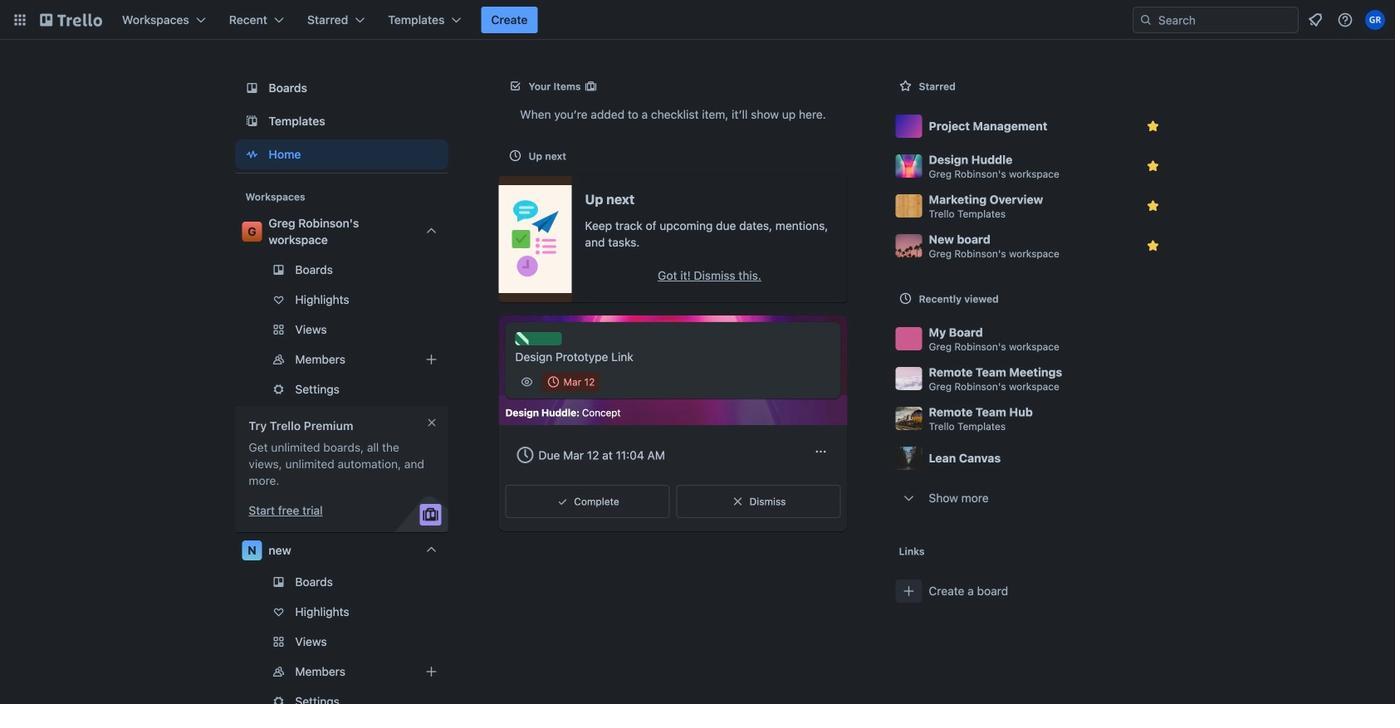 Task type: vqa. For each thing, say whether or not it's contained in the screenshot.
the template board image
yes



Task type: locate. For each thing, give the bounding box(es) containing it.
1 add image from the top
[[422, 350, 441, 370]]

click to unstar new board. it will be removed from your starred list. image
[[1145, 238, 1162, 254]]

greg robinson (gregrobinson96) image
[[1365, 10, 1385, 30]]

add image
[[422, 350, 441, 370], [422, 662, 441, 682]]

board image
[[242, 78, 262, 98]]

0 vertical spatial add image
[[422, 350, 441, 370]]

1 vertical spatial add image
[[422, 662, 441, 682]]

2 add image from the top
[[422, 662, 441, 682]]

primary element
[[0, 0, 1395, 40]]

color: green, title: none image
[[515, 332, 562, 346]]

search image
[[1140, 13, 1153, 27]]



Task type: describe. For each thing, give the bounding box(es) containing it.
0 notifications image
[[1306, 10, 1326, 30]]

back to home image
[[40, 7, 102, 33]]

click to unstar marketing overview. it will be removed from your starred list. image
[[1145, 198, 1162, 214]]

open information menu image
[[1337, 12, 1354, 28]]

click to unstar design huddle . it will be removed from your starred list. image
[[1145, 158, 1162, 174]]

Search field
[[1153, 8, 1298, 32]]

click to unstar project management. it will be removed from your starred list. image
[[1145, 118, 1162, 135]]

template board image
[[242, 111, 262, 131]]

home image
[[242, 145, 262, 164]]



